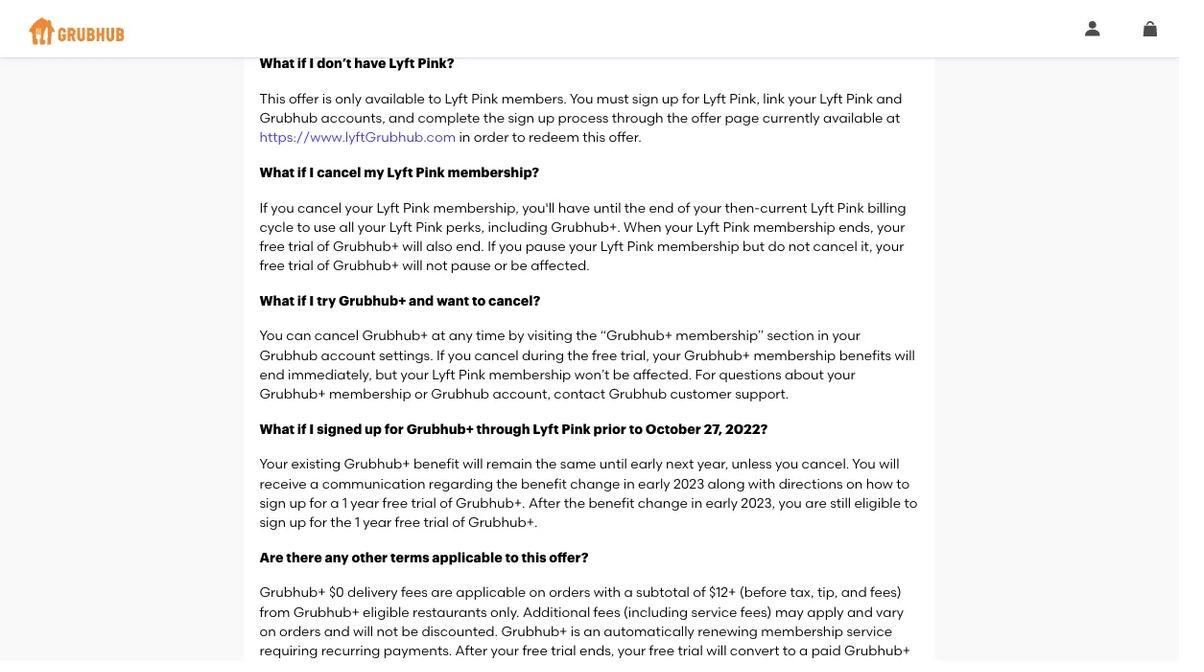 Task type: vqa. For each thing, say whether or not it's contained in the screenshot.
signed if
yes



Task type: locate. For each thing, give the bounding box(es) containing it.
early
[[631, 456, 663, 473], [638, 476, 670, 492], [706, 495, 738, 512]]

at inside grubhub+ $0 delivery fees are applicable on orders with a subtotal of $12+ (before tax, tip, and fees) from grubhub+ eligible restaurants only. additional fees (including service fees) may apply and vary on orders and will not be discounted. grubhub+ is an automatically renewing membership service requiring recurring payments. after your free trial ends, your free trial will convert to a paid grubhub+ membership and grubhub will automatically charge you each month at the then-current
[[712, 663, 726, 663]]

is left only
[[322, 90, 332, 107]]

not down also
[[426, 258, 447, 274]]

0 vertical spatial eligible
[[854, 495, 901, 512]]

0 vertical spatial affected.
[[531, 258, 590, 274]]

won't
[[574, 367, 610, 383]]

until inside your existing grubhub+ benefit will remain the same until early next year, unless you cancel. you will receive a communication regarding the benefit change in early 2023 along with directions on how to sign up for a 1 year free trial of grubhub+. after the benefit change in early 2023, you are still eligible to sign up for the 1 year free trial of grubhub+.
[[599, 456, 627, 473]]

but
[[743, 238, 765, 255], [375, 367, 397, 383]]

on down from
[[260, 624, 276, 640]]

1 horizontal spatial end
[[649, 199, 674, 216]]

1 vertical spatial change
[[638, 495, 688, 512]]

on up still
[[846, 476, 863, 492]]

(including
[[623, 604, 688, 621]]

is
[[322, 90, 332, 107], [571, 624, 580, 640]]

trial
[[288, 238, 313, 255], [288, 258, 313, 274], [411, 495, 436, 512], [424, 515, 449, 531], [551, 643, 576, 660], [678, 643, 703, 660]]

subtotal
[[636, 585, 690, 601]]

0 vertical spatial change
[[570, 476, 620, 492]]

for
[[695, 367, 716, 383]]

benefits
[[839, 347, 891, 364]]

i
[[309, 57, 314, 70], [309, 166, 314, 179], [309, 294, 314, 308], [309, 423, 314, 436]]

0 vertical spatial offer
[[289, 90, 319, 107]]

sign up are
[[260, 515, 286, 531]]

regarding
[[429, 476, 493, 492]]

lyft down settings.
[[432, 367, 455, 383]]

1 vertical spatial orders
[[279, 624, 321, 640]]

october
[[645, 423, 701, 436]]

2 if from the top
[[297, 166, 307, 179]]

eligible down delivery
[[363, 604, 409, 621]]

0 horizontal spatial are
[[431, 585, 453, 601]]

1 horizontal spatial fees
[[593, 604, 620, 621]]

you up 'process'
[[570, 90, 593, 107]]

end left immediately,
[[260, 367, 285, 383]]

0 vertical spatial not
[[788, 238, 810, 255]]

1 horizontal spatial at
[[712, 663, 726, 663]]

2 vertical spatial be
[[401, 624, 418, 640]]

pink left the billing
[[837, 199, 864, 216]]

2 vertical spatial on
[[260, 624, 276, 640]]

2023,
[[741, 495, 775, 512]]

0 horizontal spatial after
[[455, 643, 488, 660]]

1 vertical spatial on
[[529, 585, 546, 601]]

from
[[260, 604, 290, 621]]

of inside grubhub+ $0 delivery fees are applicable on orders with a subtotal of $12+ (before tax, tip, and fees) from grubhub+ eligible restaurants only. additional fees (including service fees) may apply and vary on orders and will not be discounted. grubhub+ is an automatically renewing membership service requiring recurring payments. after your free trial ends, your free trial will convert to a paid grubhub+ membership and grubhub will automatically charge you each month at the then-current
[[693, 585, 706, 601]]

0 vertical spatial be
[[511, 258, 528, 274]]

what
[[260, 57, 295, 70], [260, 166, 295, 179], [260, 294, 295, 308], [260, 423, 295, 436]]

not
[[788, 238, 810, 255], [426, 258, 447, 274], [377, 624, 398, 640]]

0 horizontal spatial be
[[401, 624, 418, 640]]

if right end. in the left of the page
[[487, 238, 496, 255]]

at
[[886, 110, 900, 126], [432, 328, 445, 344], [712, 663, 726, 663]]

members.
[[501, 90, 567, 107]]

then- down the convert
[[754, 663, 789, 663]]

this down 'process'
[[583, 129, 605, 145]]

but left do
[[743, 238, 765, 255]]

1 horizontal spatial eligible
[[854, 495, 901, 512]]

1 vertical spatial early
[[638, 476, 670, 492]]

the down the convert
[[729, 663, 750, 663]]

membership,
[[433, 199, 519, 216]]

signed
[[317, 423, 362, 436]]

1 vertical spatial until
[[599, 456, 627, 473]]

2 horizontal spatial not
[[788, 238, 810, 255]]

what up cycle
[[260, 166, 295, 179]]

early down next
[[638, 476, 670, 492]]

and
[[876, 90, 902, 107], [389, 110, 415, 126], [409, 294, 434, 308], [841, 585, 867, 601], [847, 604, 873, 621], [324, 624, 350, 640], [345, 663, 371, 663]]

1 horizontal spatial you
[[570, 90, 593, 107]]

ends, inside if you cancel your lyft pink membership, you'll have until the end of your then-current lyft pink billing cycle to use all your lyft pink perks, including grubhub+. when your lyft pink membership ends, your free trial of grubhub+ will also end. if you pause your lyft pink membership but do not cancel it, your free trial of grubhub+ will not pause or be affected.
[[839, 219, 874, 235]]

all
[[339, 219, 354, 235]]

the up won't
[[567, 347, 589, 364]]

pink
[[471, 90, 498, 107], [846, 90, 873, 107], [416, 166, 445, 179], [403, 199, 430, 216], [837, 199, 864, 216], [416, 219, 443, 235], [723, 219, 750, 235], [627, 238, 654, 255], [459, 367, 486, 383], [561, 423, 591, 436]]

0 horizontal spatial end
[[260, 367, 285, 383]]

0 horizontal spatial with
[[594, 585, 621, 601]]

but inside if you cancel your lyft pink membership, you'll have until the end of your then-current lyft pink billing cycle to use all your lyft pink perks, including grubhub+. when your lyft pink membership ends, your free trial of grubhub+ will also end. if you pause your lyft pink membership but do not cancel it, your free trial of grubhub+ will not pause or be affected.
[[743, 238, 765, 255]]

4 i from the top
[[309, 423, 314, 436]]

to inside if you cancel your lyft pink membership, you'll have until the end of your then-current lyft pink billing cycle to use all your lyft pink perks, including grubhub+. when your lyft pink membership ends, your free trial of grubhub+ will also end. if you pause your lyft pink membership but do not cancel it, your free trial of grubhub+ will not pause or be affected.
[[297, 219, 310, 235]]

1 horizontal spatial automatically
[[604, 624, 694, 640]]

lyft right when
[[696, 219, 720, 235]]

at right 'month'
[[712, 663, 726, 663]]

applicable up restaurants
[[432, 552, 502, 565]]

through
[[612, 110, 663, 126], [476, 423, 530, 436]]

for left pink,
[[682, 90, 700, 107]]

after down same
[[529, 495, 561, 512]]

4 what from the top
[[260, 423, 295, 436]]

3 i from the top
[[309, 294, 314, 308]]

by
[[508, 328, 524, 344]]

you right settings.
[[448, 347, 471, 364]]

0 vertical spatial are
[[805, 495, 827, 512]]

fees)
[[870, 585, 902, 601], [740, 604, 772, 621]]

1 vertical spatial this
[[521, 552, 546, 565]]

section
[[767, 328, 814, 344]]

is inside this offer is only available to lyft pink members. you must sign up for lyft pink,  link your lyft pink and grubhub accounts, and complete the sign up process through the offer page currently available at https://www.lyftgrubhub.com in order to redeem this offer.
[[322, 90, 332, 107]]

at inside this offer is only available to lyft pink members. you must sign up for lyft pink,  link your lyft pink and grubhub accounts, and complete the sign up process through the offer page currently available at https://www.lyftgrubhub.com in order to redeem this offer.
[[886, 110, 900, 126]]

then- inside if you cancel your lyft pink membership, you'll have until the end of your then-current lyft pink billing cycle to use all your lyft pink perks, including grubhub+. when your lyft pink membership ends, your free trial of grubhub+ will also end. if you pause your lyft pink membership but do not cancel it, your free trial of grubhub+ will not pause or be affected.
[[725, 199, 760, 216]]

0 horizontal spatial pause
[[451, 258, 491, 274]]

lyft up the complete
[[445, 90, 468, 107]]

1 horizontal spatial if
[[436, 347, 445, 364]]

2 vertical spatial early
[[706, 495, 738, 512]]

the
[[483, 110, 505, 126], [667, 110, 688, 126], [624, 199, 646, 216], [576, 328, 597, 344], [567, 347, 589, 364], [536, 456, 557, 473], [496, 476, 518, 492], [564, 495, 585, 512], [330, 515, 352, 531], [729, 663, 750, 663]]

pause down end. in the left of the page
[[451, 258, 491, 274]]

1 vertical spatial but
[[375, 367, 397, 383]]

change down 2023
[[638, 495, 688, 512]]

1 horizontal spatial 1
[[355, 515, 360, 531]]

"grubhub+
[[600, 328, 673, 344]]

are inside your existing grubhub+ benefit will remain the same until early next year, unless you cancel. you will receive a communication regarding the benefit change in early 2023 along with directions on how to sign up for a 1 year free trial of grubhub+. after the benefit change in early 2023, you are still eligible to sign up for the 1 year free trial of grubhub+.
[[805, 495, 827, 512]]

available up accounts, in the left top of the page
[[365, 90, 425, 107]]

lyft left pink,
[[703, 90, 726, 107]]

you
[[570, 90, 593, 107], [260, 328, 283, 344], [852, 456, 876, 473]]

pink?
[[417, 57, 454, 70]]

pink down what if i cancel my lyft pink membership?
[[403, 199, 430, 216]]

pink right link
[[846, 90, 873, 107]]

1 horizontal spatial but
[[743, 238, 765, 255]]

0 vertical spatial fees)
[[870, 585, 902, 601]]

cancel
[[317, 166, 361, 179], [297, 199, 342, 216], [813, 238, 857, 255], [314, 328, 359, 344], [474, 347, 519, 364]]

in right section
[[818, 328, 829, 344]]

grubhub+
[[333, 238, 399, 255], [333, 258, 399, 274], [339, 294, 406, 308], [362, 328, 428, 344], [684, 347, 750, 364], [260, 386, 326, 403], [406, 423, 474, 436], [344, 456, 410, 473], [260, 585, 326, 601], [293, 604, 360, 621], [501, 624, 567, 640], [844, 643, 911, 660]]

year down communication
[[350, 495, 379, 512]]

you inside grubhub+ $0 delivery fees are applicable on orders with a subtotal of $12+ (before tax, tip, and fees) from grubhub+ eligible restaurants only. additional fees (including service fees) may apply and vary on orders and will not be discounted. grubhub+ is an automatically renewing membership service requiring recurring payments. after your free trial ends, your free trial will convert to a paid grubhub+ membership and grubhub will automatically charge you each month at the then-current
[[603, 663, 626, 663]]

0 vertical spatial you
[[570, 90, 593, 107]]

grubhub+.
[[551, 219, 620, 235], [456, 495, 525, 512], [468, 515, 538, 531]]

0 horizontal spatial ends,
[[579, 643, 614, 660]]

2 what from the top
[[260, 166, 295, 179]]

not up payments.
[[377, 624, 398, 640]]

i for cancel
[[309, 166, 314, 179]]

1 vertical spatial through
[[476, 423, 530, 436]]

1 horizontal spatial pause
[[525, 238, 566, 255]]

this offer is only available to lyft pink members. you must sign up for lyft pink,  link your lyft pink and grubhub accounts, and complete the sign up process through the offer page currently available at https://www.lyftgrubhub.com in order to redeem this offer.
[[260, 90, 902, 145]]

fees) up vary
[[870, 585, 902, 601]]

grubhub down this
[[260, 110, 318, 126]]

1 if from the top
[[297, 57, 307, 70]]

through inside this offer is only available to lyft pink members. you must sign up for lyft pink,  link your lyft pink and grubhub accounts, and complete the sign up process through the offer page currently available at https://www.lyftgrubhub.com in order to redeem this offer.
[[612, 110, 663, 126]]

3 what from the top
[[260, 294, 295, 308]]

0 horizontal spatial this
[[521, 552, 546, 565]]

available right currently
[[823, 110, 883, 126]]

same
[[560, 456, 596, 473]]

at up the billing
[[886, 110, 900, 126]]

0 vertical spatial end
[[649, 199, 674, 216]]

your existing grubhub+ benefit will remain the same until early next year, unless you cancel. you will receive a communication regarding the benefit change in early 2023 along with directions on how to sign up for a 1 year free trial of grubhub+. after the benefit change in early 2023, you are still eligible to sign up for the 1 year free trial of grubhub+.
[[260, 456, 917, 531]]

any left time
[[449, 328, 473, 344]]

i left try
[[309, 294, 314, 308]]

fees down terms
[[401, 585, 428, 601]]

you up how
[[852, 456, 876, 473]]

in
[[459, 129, 470, 145], [818, 328, 829, 344], [623, 476, 635, 492], [691, 495, 702, 512]]

1 vertical spatial fees
[[593, 604, 620, 621]]

be down trial,
[[613, 367, 630, 383]]

pink up also
[[416, 219, 443, 235]]

grubhub logo image
[[29, 12, 125, 50]]

0 horizontal spatial or
[[415, 386, 428, 403]]

1 vertical spatial have
[[558, 199, 590, 216]]

2 vertical spatial you
[[852, 456, 876, 473]]

to right want
[[472, 294, 486, 308]]

until right you'll
[[593, 199, 621, 216]]

0 vertical spatial until
[[593, 199, 621, 216]]

2 vertical spatial grubhub+.
[[468, 515, 538, 531]]

0 vertical spatial then-
[[725, 199, 760, 216]]

are inside grubhub+ $0 delivery fees are applicable on orders with a subtotal of $12+ (before tax, tip, and fees) from grubhub+ eligible restaurants only. additional fees (including service fees) may apply and vary on orders and will not be discounted. grubhub+ is an automatically renewing membership service requiring recurring payments. after your free trial ends, your free trial will convert to a paid grubhub+ membership and grubhub will automatically charge you each month at the then-current
[[431, 585, 453, 601]]

immediately,
[[288, 367, 372, 383]]

do
[[768, 238, 785, 255]]

i up use
[[309, 166, 314, 179]]

during
[[522, 347, 564, 364]]

0 horizontal spatial offer
[[289, 90, 319, 107]]

the left same
[[536, 456, 557, 473]]

on
[[846, 476, 863, 492], [529, 585, 546, 601], [260, 624, 276, 640]]

1 horizontal spatial be
[[511, 258, 528, 274]]

for inside this offer is only available to lyft pink members. you must sign up for lyft pink,  link your lyft pink and grubhub accounts, and complete the sign up process through the offer page currently available at https://www.lyftgrubhub.com in order to redeem this offer.
[[682, 90, 700, 107]]

any
[[449, 328, 473, 344], [325, 552, 349, 565]]

ends, down an
[[579, 643, 614, 660]]

1 horizontal spatial not
[[426, 258, 447, 274]]

0 vertical spatial benefit
[[413, 456, 459, 473]]

in inside you can cancel grubhub+ at any time by visiting the "grubhub+ membership" section in your grubhub account settings. if you cancel during the free trial, your grubhub+ membership benefits will end immediately, but your lyft pink membership won't be affected. for questions about your grubhub+ membership or grubhub account, contact grubhub customer support.
[[818, 328, 829, 344]]

1 vertical spatial applicable
[[456, 585, 526, 601]]

1 horizontal spatial any
[[449, 328, 473, 344]]

applicable
[[432, 552, 502, 565], [456, 585, 526, 601]]

eligible inside your existing grubhub+ benefit will remain the same until early next year, unless you cancel. you will receive a communication regarding the benefit change in early 2023 along with directions on how to sign up for a 1 year free trial of grubhub+. after the benefit change in early 2023, you are still eligible to sign up for the 1 year free trial of grubhub+.
[[854, 495, 901, 512]]

in down prior
[[623, 476, 635, 492]]

0 vertical spatial with
[[748, 476, 775, 492]]

early left next
[[631, 456, 663, 473]]

membership down may
[[761, 624, 843, 640]]

are there any other terms applicable to this offer?
[[260, 552, 589, 565]]

then-
[[725, 199, 760, 216], [754, 663, 789, 663]]

requiring
[[260, 643, 318, 660]]

are down directions at the bottom of the page
[[805, 495, 827, 512]]

0 horizontal spatial but
[[375, 367, 397, 383]]

0 horizontal spatial orders
[[279, 624, 321, 640]]

1 horizontal spatial after
[[529, 495, 561, 512]]

will right benefits
[[895, 347, 915, 364]]

0 horizontal spatial you
[[260, 328, 283, 344]]

paid
[[811, 643, 841, 660]]

have
[[354, 57, 386, 70], [558, 199, 590, 216]]

0 horizontal spatial not
[[377, 624, 398, 640]]

4 if from the top
[[297, 423, 307, 436]]

1 vertical spatial pause
[[451, 258, 491, 274]]

until down prior
[[599, 456, 627, 473]]

benefit
[[413, 456, 459, 473], [521, 476, 567, 492], [588, 495, 634, 512]]

1 i from the top
[[309, 57, 314, 70]]

0 vertical spatial after
[[529, 495, 561, 512]]

0 vertical spatial but
[[743, 238, 765, 255]]

0 horizontal spatial service
[[691, 604, 737, 621]]

2 horizontal spatial at
[[886, 110, 900, 126]]

free inside you can cancel grubhub+ at any time by visiting the "grubhub+ membership" section in your grubhub account settings. if you cancel during the free trial, your grubhub+ membership benefits will end immediately, but your lyft pink membership won't be affected. for questions about your grubhub+ membership or grubhub account, contact grubhub customer support.
[[592, 347, 617, 364]]

grubhub down payments.
[[374, 663, 432, 663]]

this left offer?
[[521, 552, 546, 565]]

2 vertical spatial at
[[712, 663, 726, 663]]

0 vertical spatial any
[[449, 328, 473, 344]]

what if i signed up for grubhub+ through lyft pink prior to october 27, 2022?
[[260, 423, 768, 436]]

0 horizontal spatial at
[[432, 328, 445, 344]]

any inside you can cancel grubhub+ at any time by visiting the "grubhub+ membership" section in your grubhub account settings. if you cancel during the free trial, your grubhub+ membership benefits will end immediately, but your lyft pink membership won't be affected. for questions about your grubhub+ membership or grubhub account, contact grubhub customer support.
[[449, 328, 473, 344]]

service down $12+
[[691, 604, 737, 621]]

0 vertical spatial ends,
[[839, 219, 874, 235]]

remain
[[486, 456, 532, 473]]

0 vertical spatial orders
[[549, 585, 590, 601]]

billing
[[867, 199, 906, 216]]

i left "signed"
[[309, 423, 314, 436]]

end inside you can cancel grubhub+ at any time by visiting the "grubhub+ membership" section in your grubhub account settings. if you cancel during the free trial, your grubhub+ membership benefits will end immediately, but your lyft pink membership won't be affected. for questions about your grubhub+ membership or grubhub account, contact grubhub customer support.
[[260, 367, 285, 383]]

with up an
[[594, 585, 621, 601]]

0 vertical spatial through
[[612, 110, 663, 126]]

current inside if you cancel your lyft pink membership, you'll have until the end of your then-current lyft pink billing cycle to use all your lyft pink perks, including grubhub+. when your lyft pink membership ends, your free trial of grubhub+ will also end. if you pause your lyft pink membership but do not cancel it, your free trial of grubhub+ will not pause or be affected.
[[760, 199, 807, 216]]

pause
[[525, 238, 566, 255], [451, 258, 491, 274]]

offer.
[[609, 129, 641, 145]]

will
[[402, 238, 423, 255], [402, 258, 423, 274], [895, 347, 915, 364], [463, 456, 483, 473], [879, 456, 899, 473], [353, 624, 373, 640], [706, 643, 727, 660], [436, 663, 456, 663]]

current up do
[[760, 199, 807, 216]]

1 vertical spatial offer
[[691, 110, 721, 126]]

then- inside grubhub+ $0 delivery fees are applicable on orders with a subtotal of $12+ (before tax, tip, and fees) from grubhub+ eligible restaurants only. additional fees (including service fees) may apply and vary on orders and will not be discounted. grubhub+ is an automatically renewing membership service requiring recurring payments. after your free trial ends, your free trial will convert to a paid grubhub+ membership and grubhub will automatically charge you each month at the then-current
[[754, 663, 789, 663]]

grubhub
[[260, 110, 318, 126], [260, 347, 318, 364], [431, 386, 489, 403], [609, 386, 667, 403], [374, 663, 432, 663]]

0 horizontal spatial fees
[[401, 585, 428, 601]]

a
[[310, 476, 319, 492], [330, 495, 339, 512], [624, 585, 633, 601], [799, 643, 808, 660]]

current
[[760, 199, 807, 216], [789, 663, 836, 663]]

my
[[364, 166, 384, 179]]

time
[[476, 328, 505, 344]]

1 horizontal spatial this
[[583, 129, 605, 145]]

0 vertical spatial on
[[846, 476, 863, 492]]

or inside if you cancel your lyft pink membership, you'll have until the end of your then-current lyft pink billing cycle to use all your lyft pink perks, including grubhub+. when your lyft pink membership ends, your free trial of grubhub+ will also end. if you pause your lyft pink membership but do not cancel it, your free trial of grubhub+ will not pause or be affected.
[[494, 258, 507, 274]]

only.
[[490, 604, 520, 621]]

1 horizontal spatial fees)
[[870, 585, 902, 601]]

2 horizontal spatial on
[[846, 476, 863, 492]]

sign down receive
[[260, 495, 286, 512]]

0 horizontal spatial have
[[354, 57, 386, 70]]

applicable inside grubhub+ $0 delivery fees are applicable on orders with a subtotal of $12+ (before tax, tip, and fees) from grubhub+ eligible restaurants only. additional fees (including service fees) may apply and vary on orders and will not be discounted. grubhub+ is an automatically renewing membership service requiring recurring payments. after your free trial ends, your free trial will convert to a paid grubhub+ membership and grubhub will automatically charge you each month at the then-current
[[456, 585, 526, 601]]

2 horizontal spatial be
[[613, 367, 630, 383]]

orders up requiring on the left bottom
[[279, 624, 321, 640]]

in down the complete
[[459, 129, 470, 145]]

to right the convert
[[783, 643, 796, 660]]

1 vertical spatial end
[[260, 367, 285, 383]]

1 vertical spatial then-
[[754, 663, 789, 663]]

1 horizontal spatial is
[[571, 624, 580, 640]]

in inside this offer is only available to lyft pink members. you must sign up for lyft pink,  link your lyft pink and grubhub accounts, and complete the sign up process through the offer page currently available at https://www.lyftgrubhub.com in order to redeem this offer.
[[459, 129, 470, 145]]

1 up other
[[355, 515, 360, 531]]

perks,
[[446, 219, 485, 235]]

the up when
[[624, 199, 646, 216]]

payments.
[[384, 643, 452, 660]]

0 horizontal spatial on
[[260, 624, 276, 640]]

1 what from the top
[[260, 57, 295, 70]]

1 vertical spatial ends,
[[579, 643, 614, 660]]

2 i from the top
[[309, 166, 314, 179]]

1 vertical spatial be
[[613, 367, 630, 383]]

when
[[624, 219, 662, 235]]

year
[[350, 495, 379, 512], [363, 515, 392, 531]]

pink,
[[729, 90, 760, 107]]

for down existing
[[309, 495, 327, 512]]

0 horizontal spatial eligible
[[363, 604, 409, 621]]

want
[[436, 294, 469, 308]]

but inside you can cancel grubhub+ at any time by visiting the "grubhub+ membership" section in your grubhub account settings. if you cancel during the free trial, your grubhub+ membership benefits will end immediately, but your lyft pink membership won't be affected. for questions about your grubhub+ membership or grubhub account, contact grubhub customer support.
[[375, 367, 397, 383]]

if you cancel your lyft pink membership, you'll have until the end of your then-current lyft pink billing cycle to use all your lyft pink perks, including grubhub+. when your lyft pink membership ends, your free trial of grubhub+ will also end. if you pause your lyft pink membership but do not cancel it, your free trial of grubhub+ will not pause or be affected.
[[260, 199, 906, 274]]

lyft inside you can cancel grubhub+ at any time by visiting the "grubhub+ membership" section in your grubhub account settings. if you cancel during the free trial, your grubhub+ membership benefits will end immediately, but your lyft pink membership won't be affected. for questions about your grubhub+ membership or grubhub account, contact grubhub customer support.
[[432, 367, 455, 383]]

1 horizontal spatial are
[[805, 495, 827, 512]]

sign right must
[[632, 90, 659, 107]]

are
[[805, 495, 827, 512], [431, 585, 453, 601]]

along
[[708, 476, 745, 492]]

end up when
[[649, 199, 674, 216]]

1 vertical spatial after
[[455, 643, 488, 660]]

up
[[662, 90, 679, 107], [538, 110, 555, 126], [365, 423, 382, 436], [289, 495, 306, 512], [289, 515, 306, 531]]

affected. down including
[[531, 258, 590, 274]]

3 if from the top
[[297, 294, 307, 308]]

2 horizontal spatial you
[[852, 456, 876, 473]]

grubhub down trial,
[[609, 386, 667, 403]]

have inside if you cancel your lyft pink membership, you'll have until the end of your then-current lyft pink billing cycle to use all your lyft pink perks, including grubhub+. when your lyft pink membership ends, your free trial of grubhub+ will also end. if you pause your lyft pink membership but do not cancel it, your free trial of grubhub+ will not pause or be affected.
[[558, 199, 590, 216]]



Task type: describe. For each thing, give the bounding box(es) containing it.
membership down section
[[754, 347, 836, 364]]

until inside if you cancel your lyft pink membership, you'll have until the end of your then-current lyft pink billing cycle to use all your lyft pink perks, including grubhub+. when your lyft pink membership ends, your free trial of grubhub+ will also end. if you pause your lyft pink membership but do not cancel it, your free trial of grubhub+ will not pause or be affected.
[[593, 199, 621, 216]]

only
[[335, 90, 362, 107]]

charge
[[553, 663, 600, 663]]

link
[[763, 90, 785, 107]]

account,
[[493, 386, 551, 403]]

0 horizontal spatial 1
[[342, 495, 347, 512]]

on inside your existing grubhub+ benefit will remain the same until early next year, unless you cancel. you will receive a communication regarding the benefit change in early 2023 along with directions on how to sign up for a 1 year free trial of grubhub+. after the benefit change in early 2023, you are still eligible to sign up for the 1 year free trial of grubhub+.
[[846, 476, 863, 492]]

redeem
[[529, 129, 579, 145]]

0 horizontal spatial fees)
[[740, 604, 772, 621]]

0 vertical spatial pause
[[525, 238, 566, 255]]

1 vertical spatial service
[[847, 624, 892, 640]]

if inside you can cancel grubhub+ at any time by visiting the "grubhub+ membership" section in your grubhub account settings. if you cancel during the free trial, your grubhub+ membership benefits will end immediately, but your lyft pink membership won't be affected. for questions about your grubhub+ membership or grubhub account, contact grubhub customer support.
[[436, 347, 445, 364]]

your inside this offer is only available to lyft pink members. you must sign up for lyft pink,  link your lyft pink and grubhub accounts, and complete the sign up process through the offer page currently available at https://www.lyftgrubhub.com in order to redeem this offer.
[[788, 90, 816, 107]]

to right still
[[904, 495, 917, 512]]

you'll
[[522, 199, 555, 216]]

0 vertical spatial service
[[691, 604, 737, 621]]

1 vertical spatial available
[[823, 110, 883, 126]]

will up regarding
[[463, 456, 483, 473]]

to up the complete
[[428, 90, 441, 107]]

i for signed
[[309, 423, 314, 436]]

grubhub left account,
[[431, 386, 489, 403]]

grubhub+ $0 delivery fees are applicable on orders with a subtotal of $12+ (before tax, tip, and fees) from grubhub+ eligible restaurants only. additional fees (including service fees) may apply and vary on orders and will not be discounted. grubhub+ is an automatically renewing membership service requiring recurring payments. after your free trial ends, your free trial will convert to a paid grubhub+ membership and grubhub will automatically charge you each month at the then-current 
[[260, 585, 911, 663]]

will down renewing
[[706, 643, 727, 660]]

other
[[352, 552, 388, 565]]

tax,
[[790, 585, 814, 601]]

0 vertical spatial fees
[[401, 585, 428, 601]]

questions
[[719, 367, 781, 383]]

receive
[[260, 476, 307, 492]]

up up there
[[289, 515, 306, 531]]

are
[[260, 552, 284, 565]]

additional
[[523, 604, 590, 621]]

what for what if i try grubhub+ and want to cancel?
[[260, 294, 295, 308]]

terms
[[390, 552, 429, 565]]

i for try
[[309, 294, 314, 308]]

small image
[[1143, 21, 1158, 36]]

grubhub down can
[[260, 347, 318, 364]]

affected. inside you can cancel grubhub+ at any time by visiting the "grubhub+ membership" section in your grubhub account settings. if you cancel during the free trial, your grubhub+ membership benefits will end immediately, but your lyft pink membership won't be affected. for questions about your grubhub+ membership or grubhub account, contact grubhub customer support.
[[633, 367, 692, 383]]

0 horizontal spatial available
[[365, 90, 425, 107]]

1 vertical spatial grubhub+.
[[456, 495, 525, 512]]

cancel?
[[488, 294, 540, 308]]

an
[[583, 624, 601, 640]]

this inside this offer is only available to lyft pink members. you must sign up for lyft pink,  link your lyft pink and grubhub accounts, and complete the sign up process through the offer page currently available at https://www.lyftgrubhub.com in order to redeem this offer.
[[583, 129, 605, 145]]

to up only.
[[505, 552, 519, 565]]

be inside if you cancel your lyft pink membership, you'll have until the end of your then-current lyft pink billing cycle to use all your lyft pink perks, including grubhub+. when your lyft pink membership ends, your free trial of grubhub+ will also end. if you pause your lyft pink membership but do not cancel it, your free trial of grubhub+ will not pause or be affected.
[[511, 258, 528, 274]]

lyft down account,
[[533, 423, 559, 436]]

end.
[[456, 238, 484, 255]]

if for cancel
[[297, 166, 307, 179]]

with inside grubhub+ $0 delivery fees are applicable on orders with a subtotal of $12+ (before tax, tip, and fees) from grubhub+ eligible restaurants only. additional fees (including service fees) may apply and vary on orders and will not be discounted. grubhub+ is an automatically renewing membership service requiring recurring payments. after your free trial ends, your free trial will convert to a paid grubhub+ membership and grubhub will automatically charge you each month at the then-current
[[594, 585, 621, 601]]

offer?
[[549, 552, 589, 565]]

if for signed
[[297, 423, 307, 436]]

at inside you can cancel grubhub+ at any time by visiting the "grubhub+ membership" section in your grubhub account settings. if you cancel during the free trial, your grubhub+ membership benefits will end immediately, but your lyft pink membership won't be affected. for questions about your grubhub+ membership or grubhub account, contact grubhub customer support.
[[432, 328, 445, 344]]

https://www.lyftgrubhub.com link
[[260, 129, 456, 145]]

delivery
[[347, 585, 398, 601]]

tip,
[[817, 585, 838, 601]]

or inside you can cancel grubhub+ at any time by visiting the "grubhub+ membership" section in your grubhub account settings. if you cancel during the free trial, your grubhub+ membership benefits will end immediately, but your lyft pink membership won't be affected. for questions about your grubhub+ membership or grubhub account, contact grubhub customer support.
[[415, 386, 428, 403]]

account
[[321, 347, 376, 364]]

0 vertical spatial if
[[260, 199, 268, 216]]

support.
[[735, 386, 789, 403]]

the inside if you cancel your lyft pink membership, you'll have until the end of your then-current lyft pink billing cycle to use all your lyft pink perks, including grubhub+. when your lyft pink membership ends, your free trial of grubhub+ will also end. if you pause your lyft pink membership but do not cancel it, your free trial of grubhub+ will not pause or be affected.
[[624, 199, 646, 216]]

grubhub+. inside if you cancel your lyft pink membership, you'll have until the end of your then-current lyft pink billing cycle to use all your lyft pink perks, including grubhub+. when your lyft pink membership ends, your free trial of grubhub+ will also end. if you pause your lyft pink membership but do not cancel it, your free trial of grubhub+ will not pause or be affected.
[[551, 219, 620, 235]]

membership"
[[676, 328, 764, 344]]

recurring
[[321, 643, 380, 660]]

must
[[596, 90, 629, 107]]

up right "signed"
[[365, 423, 382, 436]]

membership down when
[[657, 238, 739, 255]]

how
[[866, 476, 893, 492]]

cancel.
[[802, 456, 849, 473]]

settings.
[[379, 347, 433, 364]]

membership up account,
[[489, 367, 571, 383]]

to right order
[[512, 129, 525, 145]]

pink right my
[[416, 166, 445, 179]]

accounts,
[[321, 110, 385, 126]]

your
[[260, 456, 288, 473]]

what for what if i don't have lyft pink?
[[260, 57, 295, 70]]

you inside your existing grubhub+ benefit will remain the same until early next year, unless you cancel. you will receive a communication regarding the benefit change in early 2023 along with directions on how to sign up for a 1 year free trial of grubhub+. after the benefit change in early 2023, you are still eligible to sign up for the 1 year free trial of grubhub+.
[[852, 456, 876, 473]]

$0
[[329, 585, 344, 601]]

lyft up currently
[[820, 90, 843, 107]]

to right how
[[896, 476, 910, 492]]

to right prior
[[629, 423, 643, 436]]

affected. inside if you cancel your lyft pink membership, you'll have until the end of your then-current lyft pink billing cycle to use all your lyft pink perks, including grubhub+. when your lyft pink membership ends, your free trial of grubhub+ will also end. if you pause your lyft pink membership but do not cancel it, your free trial of grubhub+ will not pause or be affected.
[[531, 258, 590, 274]]

cancel up 'account'
[[314, 328, 359, 344]]

cycle
[[260, 219, 294, 235]]

applicable for on
[[456, 585, 526, 601]]

you can cancel grubhub+ at any time by visiting the "grubhub+ membership" section in your grubhub account settings. if you cancel during the free trial, your grubhub+ membership benefits will end immediately, but your lyft pink membership won't be affected. for questions about your grubhub+ membership or grubhub account, contact grubhub customer support.
[[260, 328, 915, 403]]

cancel down time
[[474, 347, 519, 364]]

eligible inside grubhub+ $0 delivery fees are applicable on orders with a subtotal of $12+ (before tax, tip, and fees) from grubhub+ eligible restaurants only. additional fees (including service fees) may apply and vary on orders and will not be discounted. grubhub+ is an automatically renewing membership service requiring recurring payments. after your free trial ends, your free trial will convert to a paid grubhub+ membership and grubhub will automatically charge you each month at the then-current
[[363, 604, 409, 621]]

pink inside you can cancel grubhub+ at any time by visiting the "grubhub+ membership" section in your grubhub account settings. if you cancel during the free trial, your grubhub+ membership benefits will end immediately, but your lyft pink membership won't be affected. for questions about your grubhub+ membership or grubhub account, contact grubhub customer support.
[[459, 367, 486, 383]]

membership down 'account'
[[329, 386, 411, 403]]

membership down requiring on the left bottom
[[260, 663, 342, 663]]

$12+
[[709, 585, 736, 601]]

prior
[[593, 423, 626, 436]]

2022?
[[725, 423, 768, 436]]

cancel left my
[[317, 166, 361, 179]]

1 horizontal spatial orders
[[549, 585, 590, 601]]

will left also
[[402, 238, 423, 255]]

up down receive
[[289, 495, 306, 512]]

trial,
[[620, 347, 649, 364]]

up right must
[[662, 90, 679, 107]]

the left page
[[667, 110, 688, 126]]

2023
[[673, 476, 704, 492]]

the down same
[[564, 495, 585, 512]]

you inside you can cancel grubhub+ at any time by visiting the "grubhub+ membership" section in your grubhub account settings. if you cancel during the free trial, your grubhub+ membership benefits will end immediately, but your lyft pink membership won't be affected. for questions about your grubhub+ membership or grubhub account, contact grubhub customer support.
[[260, 328, 283, 344]]

there
[[286, 552, 322, 565]]

including
[[488, 219, 548, 235]]

to inside grubhub+ $0 delivery fees are applicable on orders with a subtotal of $12+ (before tax, tip, and fees) from grubhub+ eligible restaurants only. additional fees (including service fees) may apply and vary on orders and will not be discounted. grubhub+ is an automatically renewing membership service requiring recurring payments. after your free trial ends, your free trial will convert to a paid grubhub+ membership and grubhub will automatically charge you each month at the then-current
[[783, 643, 796, 660]]

about
[[785, 367, 824, 383]]

what for what if i cancel my lyft pink membership?
[[260, 166, 295, 179]]

not inside grubhub+ $0 delivery fees are applicable on orders with a subtotal of $12+ (before tax, tip, and fees) from grubhub+ eligible restaurants only. additional fees (including service fees) may apply and vary on orders and will not be discounted. grubhub+ is an automatically renewing membership service requiring recurring payments. after your free trial ends, your free trial will convert to a paid grubhub+ membership and grubhub will automatically charge you each month at the then-current
[[377, 624, 398, 640]]

cancel up use
[[297, 199, 342, 216]]

pink down when
[[627, 238, 654, 255]]

you up cycle
[[271, 199, 294, 216]]

you up directions at the bottom of the page
[[775, 456, 798, 473]]

up up redeem
[[538, 110, 555, 126]]

page
[[725, 110, 759, 126]]

will down payments.
[[436, 663, 456, 663]]

currently
[[762, 110, 820, 126]]

vary
[[876, 604, 904, 621]]

applicable for to
[[432, 552, 502, 565]]

lyft up "grubhub+
[[600, 238, 624, 255]]

convert
[[730, 643, 779, 660]]

for right "signed"
[[384, 423, 404, 436]]

grubhub inside this offer is only available to lyft pink members. you must sign up for lyft pink,  link your lyft pink and grubhub accounts, and complete the sign up process through the offer page currently available at https://www.lyftgrubhub.com in order to redeem this offer.
[[260, 110, 318, 126]]

1 vertical spatial automatically
[[459, 663, 550, 663]]

will up how
[[879, 456, 899, 473]]

lyft right all
[[389, 219, 412, 235]]

with inside your existing grubhub+ benefit will remain the same until early next year, unless you cancel. you will receive a communication regarding the benefit change in early 2023 along with directions on how to sign up for a 1 year free trial of grubhub+. after the benefit change in early 2023, you are still eligible to sign up for the 1 year free trial of grubhub+.
[[748, 476, 775, 492]]

1 horizontal spatial benefit
[[521, 476, 567, 492]]

lyft down what if i cancel my lyft pink membership?
[[376, 199, 400, 216]]

still
[[830, 495, 851, 512]]

0 vertical spatial year
[[350, 495, 379, 512]]

grubhub inside grubhub+ $0 delivery fees are applicable on orders with a subtotal of $12+ (before tax, tip, and fees) from grubhub+ eligible restaurants only. additional fees (including service fees) may apply and vary on orders and will not be discounted. grubhub+ is an automatically renewing membership service requiring recurring payments. after your free trial ends, your free trial will convert to a paid grubhub+ membership and grubhub will automatically charge you each month at the then-current
[[374, 663, 432, 663]]

i for don't
[[309, 57, 314, 70]]

will inside you can cancel grubhub+ at any time by visiting the "grubhub+ membership" section in your grubhub account settings. if you cancel during the free trial, your grubhub+ membership benefits will end immediately, but your lyft pink membership won't be affected. for questions about your grubhub+ membership or grubhub account, contact grubhub customer support.
[[895, 347, 915, 364]]

you down including
[[499, 238, 522, 255]]

what for what if i signed up for grubhub+ through lyft pink prior to october 27, 2022?
[[260, 423, 295, 436]]

you inside you can cancel grubhub+ at any time by visiting the "grubhub+ membership" section in your grubhub account settings. if you cancel during the free trial, your grubhub+ membership benefits will end immediately, but your lyft pink membership won't be affected. for questions about your grubhub+ membership or grubhub account, contact grubhub customer support.
[[448, 347, 471, 364]]

the up other
[[330, 515, 352, 531]]

lyft right my
[[387, 166, 413, 179]]

contact
[[554, 386, 605, 403]]

current inside grubhub+ $0 delivery fees are applicable on orders with a subtotal of $12+ (before tax, tip, and fees) from grubhub+ eligible restaurants only. additional fees (including service fees) may apply and vary on orders and will not be discounted. grubhub+ is an automatically renewing membership service requiring recurring payments. after your free trial ends, your free trial will convert to a paid grubhub+ membership and grubhub will automatically charge you each month at the then-current
[[789, 663, 836, 663]]

0 vertical spatial automatically
[[604, 624, 694, 640]]

after inside grubhub+ $0 delivery fees are applicable on orders with a subtotal of $12+ (before tax, tip, and fees) from grubhub+ eligible restaurants only. additional fees (including service fees) may apply and vary on orders and will not be discounted. grubhub+ is an automatically renewing membership service requiring recurring payments. after your free trial ends, your free trial will convert to a paid grubhub+ membership and grubhub will automatically charge you each month at the then-current
[[455, 643, 488, 660]]

cancel left it,
[[813, 238, 857, 255]]

will up what if i try grubhub+ and want to cancel?
[[402, 258, 423, 274]]

you inside this offer is only available to lyft pink members. you must sign up for lyft pink,  link your lyft pink and grubhub accounts, and complete the sign up process through the offer page currently available at https://www.lyftgrubhub.com in order to redeem this offer.
[[570, 90, 593, 107]]

will up recurring
[[353, 624, 373, 640]]

pink right when
[[723, 219, 750, 235]]

renewing
[[698, 624, 758, 640]]

can
[[286, 328, 311, 344]]

1 vertical spatial year
[[363, 515, 392, 531]]

is inside grubhub+ $0 delivery fees are applicable on orders with a subtotal of $12+ (before tax, tip, and fees) from grubhub+ eligible restaurants only. additional fees (including service fees) may apply and vary on orders and will not be discounted. grubhub+ is an automatically renewing membership service requiring recurring payments. after your free trial ends, your free trial will convert to a paid grubhub+ membership and grubhub will automatically charge you each month at the then-current
[[571, 624, 580, 640]]

you down directions at the bottom of the page
[[779, 495, 802, 512]]

1 horizontal spatial offer
[[691, 110, 721, 126]]

ends, inside grubhub+ $0 delivery fees are applicable on orders with a subtotal of $12+ (before tax, tip, and fees) from grubhub+ eligible restaurants only. additional fees (including service fees) may apply and vary on orders and will not be discounted. grubhub+ is an automatically renewing membership service requiring recurring payments. after your free trial ends, your free trial will convert to a paid grubhub+ membership and grubhub will automatically charge you each month at the then-current
[[579, 643, 614, 660]]

in down 2023
[[691, 495, 702, 512]]

0 vertical spatial early
[[631, 456, 663, 473]]

1 vertical spatial if
[[487, 238, 496, 255]]

if for don't
[[297, 57, 307, 70]]

lyft left the billing
[[811, 199, 834, 216]]

pink left prior
[[561, 423, 591, 436]]

existing
[[291, 456, 341, 473]]

month
[[666, 663, 709, 663]]

the inside grubhub+ $0 delivery fees are applicable on orders with a subtotal of $12+ (before tax, tip, and fees) from grubhub+ eligible restaurants only. additional fees (including service fees) may apply and vary on orders and will not be discounted. grubhub+ is an automatically renewing membership service requiring recurring payments. after your free trial ends, your free trial will convert to a paid grubhub+ membership and grubhub will automatically charge you each month at the then-current
[[729, 663, 750, 663]]

discounted.
[[422, 624, 498, 640]]

for up there
[[309, 515, 327, 531]]

the right 'visiting' at the left of page
[[576, 328, 597, 344]]

small image
[[1085, 21, 1100, 36]]

grubhub+ inside your existing grubhub+ benefit will remain the same until early next year, unless you cancel. you will receive a communication regarding the benefit change in early 2023 along with directions on how to sign up for a 1 year free trial of grubhub+. after the benefit change in early 2023, you are still eligible to sign up for the 1 year free trial of grubhub+.
[[344, 456, 410, 473]]

sign down members.
[[508, 110, 534, 126]]

the down the remain
[[496, 476, 518, 492]]

after inside your existing grubhub+ benefit will remain the same until early next year, unless you cancel. you will receive a communication regarding the benefit change in early 2023 along with directions on how to sign up for a 1 year free trial of grubhub+. after the benefit change in early 2023, you are still eligible to sign up for the 1 year free trial of grubhub+.
[[529, 495, 561, 512]]

be inside you can cancel grubhub+ at any time by visiting the "grubhub+ membership" section in your grubhub account settings. if you cancel during the free trial, your grubhub+ membership benefits will end immediately, but your lyft pink membership won't be affected. for questions about your grubhub+ membership or grubhub account, contact grubhub customer support.
[[613, 367, 630, 383]]

try
[[317, 294, 336, 308]]

unless
[[732, 456, 772, 473]]

2 vertical spatial benefit
[[588, 495, 634, 512]]

use
[[313, 219, 336, 235]]

pink up order
[[471, 90, 498, 107]]

be inside grubhub+ $0 delivery fees are applicable on orders with a subtotal of $12+ (before tax, tip, and fees) from grubhub+ eligible restaurants only. additional fees (including service fees) may apply and vary on orders and will not be discounted. grubhub+ is an automatically renewing membership service requiring recurring payments. after your free trial ends, your free trial will convert to a paid grubhub+ membership and grubhub will automatically charge you each month at the then-current
[[401, 624, 418, 640]]

lyft left pink?
[[389, 57, 415, 70]]

next
[[666, 456, 694, 473]]

membership up do
[[753, 219, 835, 235]]

1 vertical spatial 1
[[355, 515, 360, 531]]

(before
[[739, 585, 787, 601]]

directions
[[779, 476, 843, 492]]

restaurants
[[413, 604, 487, 621]]

process
[[558, 110, 609, 126]]

if for try
[[297, 294, 307, 308]]

communication
[[322, 476, 425, 492]]

year,
[[697, 456, 728, 473]]

apply
[[807, 604, 844, 621]]

0 horizontal spatial any
[[325, 552, 349, 565]]

don't
[[317, 57, 351, 70]]

1 horizontal spatial change
[[638, 495, 688, 512]]

may
[[775, 604, 804, 621]]

membership?
[[448, 166, 539, 179]]

1 horizontal spatial on
[[529, 585, 546, 601]]

1 vertical spatial not
[[426, 258, 447, 274]]

the up order
[[483, 110, 505, 126]]

end inside if you cancel your lyft pink membership, you'll have until the end of your then-current lyft pink billing cycle to use all your lyft pink perks, including grubhub+. when your lyft pink membership ends, your free trial of grubhub+ will also end. if you pause your lyft pink membership but do not cancel it, your free trial of grubhub+ will not pause or be affected.
[[649, 199, 674, 216]]

what if i cancel my lyft pink membership?
[[260, 166, 539, 179]]



